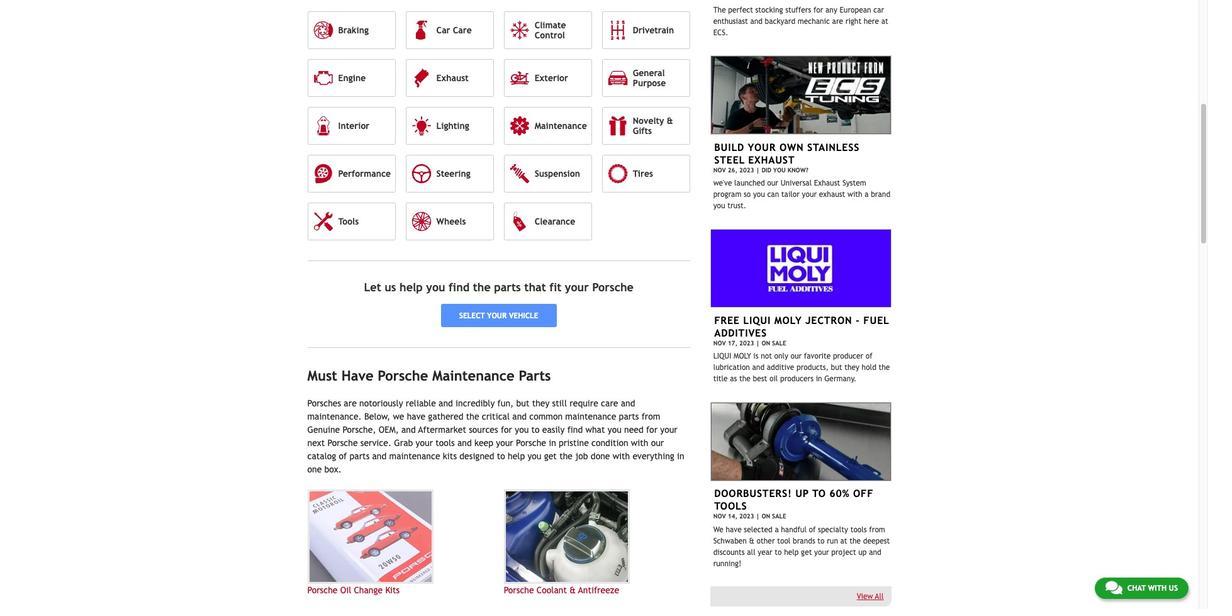 Task type: locate. For each thing, give the bounding box(es) containing it.
0 horizontal spatial of
[[339, 451, 347, 461]]

0 vertical spatial sale
[[773, 340, 787, 347]]

doorbusters! up to 60% off tools image
[[711, 402, 892, 482]]

from up deepest
[[870, 526, 886, 534]]

parts down service.
[[350, 451, 370, 461]]

porsche oil change kits link
[[308, 490, 494, 597]]

1 horizontal spatial exhaust
[[749, 154, 796, 166]]

the
[[473, 281, 491, 294], [879, 364, 891, 372], [740, 375, 751, 384], [466, 412, 480, 422], [560, 451, 573, 461], [850, 537, 861, 546]]

are down 'any'
[[833, 17, 844, 26]]

exhaust up did
[[749, 154, 796, 166]]

wheels
[[437, 216, 466, 227]]

sale up handful
[[773, 513, 787, 520]]

1 vertical spatial |
[[757, 340, 760, 347]]

1 vertical spatial &
[[750, 537, 755, 546]]

0 horizontal spatial exhaust
[[437, 73, 469, 83]]

tools up 14,
[[715, 501, 748, 513]]

for right need
[[647, 425, 658, 435]]

1 | from the top
[[757, 167, 760, 173]]

2 horizontal spatial help
[[785, 548, 799, 557]]

2 vertical spatial |
[[757, 513, 760, 520]]

0 horizontal spatial are
[[344, 398, 357, 409]]

2 vertical spatial &
[[570, 586, 576, 596]]

nov for doorbusters! up to 60% off tools
[[714, 513, 726, 520]]

your inside select your vehicle button
[[487, 311, 507, 320]]

need
[[625, 425, 644, 435]]

help right us
[[400, 281, 423, 294]]

0 vertical spatial help
[[400, 281, 423, 294]]

1 horizontal spatial of
[[809, 526, 816, 534]]

14,
[[728, 513, 738, 520]]

0 vertical spatial at
[[882, 17, 889, 26]]

and inside the perfect stocking stuffers for any european car enthusiast and backyard mechanic are right here at ecs.
[[751, 17, 763, 26]]

2 horizontal spatial for
[[814, 5, 824, 14]]

at down car
[[882, 17, 889, 26]]

1 2023 from the top
[[740, 167, 755, 173]]

& right novelty
[[667, 116, 674, 126]]

1 vertical spatial from
[[870, 526, 886, 534]]

the right as
[[740, 375, 751, 384]]

lighting
[[437, 121, 470, 131]]

aftermarket
[[418, 425, 467, 435]]

|
[[757, 167, 760, 173], [757, 340, 760, 347], [757, 513, 760, 520]]

0 horizontal spatial help
[[400, 281, 423, 294]]

and down deepest
[[870, 548, 882, 557]]

but up the germany.
[[832, 364, 843, 372]]

1 horizontal spatial a
[[865, 190, 869, 199]]

get down brands
[[802, 548, 813, 557]]

must have porsche maintenance parts
[[308, 368, 551, 384]]

help inside porsches are notoriously reliable and incredibly fun, but they still require care and maintenance. below, we have gathered the critical and common maintenance parts from genuine porsche, oem, and aftermarket sources for you to easily find what you need for your next porsche service. grab your tools and keep your porsche in pristine condition with our catalog of parts and maintenance kits designed to help you get the job done with everything in one box.
[[508, 451, 525, 461]]

3 | from the top
[[757, 513, 760, 520]]

they
[[845, 364, 860, 372], [532, 398, 550, 409]]

0 horizontal spatial tools
[[338, 216, 359, 227]]

0 horizontal spatial maintenance
[[433, 368, 515, 384]]

0 horizontal spatial have
[[407, 412, 426, 422]]

0 horizontal spatial they
[[532, 398, 550, 409]]

maintenance
[[535, 121, 587, 131], [433, 368, 515, 384]]

0 vertical spatial in
[[816, 375, 823, 384]]

1 vertical spatial but
[[517, 398, 530, 409]]

moly up only
[[775, 315, 803, 327]]

care
[[453, 25, 472, 35]]

get
[[544, 451, 557, 461], [802, 548, 813, 557]]

have up schwaben
[[726, 526, 742, 534]]

1 vertical spatial sale
[[773, 513, 787, 520]]

0 vertical spatial nov
[[714, 167, 726, 173]]

to down tool
[[775, 548, 782, 557]]

at inside doorbusters! up to 60% off tools nov 14, 2023 | on sale we have selected a handful of specialty tools from schwaben & other tool brands to run at the deepest discounts all year to help get your project up and running!
[[841, 537, 848, 546]]

tools up deepest
[[851, 526, 867, 534]]

2023 for build
[[740, 167, 755, 173]]

view all
[[857, 592, 884, 601]]

select your vehicle
[[460, 311, 539, 320]]

exhaust up lighting
[[437, 73, 469, 83]]

parts up need
[[619, 412, 639, 422]]

1 horizontal spatial are
[[833, 17, 844, 26]]

and down stocking
[[751, 17, 763, 26]]

clearance link
[[504, 203, 592, 240]]

17,
[[728, 340, 738, 347]]

2023 inside "build your own stainless steel exhaust nov 26, 2023 | did you know? we've launched our universal exhaust system program so you can tailor your exhaust with a brand you trust."
[[740, 167, 755, 173]]

you right so
[[754, 190, 766, 199]]

the right hold
[[879, 364, 891, 372]]

find inside porsches are notoriously reliable and incredibly fun, but they still require care and maintenance. below, we have gathered the critical and common maintenance parts from genuine porsche, oem, and aftermarket sources for you to easily find what you need for your next porsche service. grab your tools and keep your porsche in pristine condition with our catalog of parts and maintenance kits designed to help you get the job done with everything in one box.
[[568, 425, 583, 435]]

2 | from the top
[[757, 340, 760, 347]]

free
[[715, 315, 740, 327]]

1 vertical spatial in
[[549, 438, 557, 448]]

tools
[[338, 216, 359, 227], [715, 501, 748, 513]]

maintenance up what
[[566, 412, 617, 422]]

2 horizontal spatial in
[[816, 375, 823, 384]]

climate
[[535, 20, 566, 30]]

get down easily
[[544, 451, 557, 461]]

1 horizontal spatial in
[[678, 451, 685, 461]]

0 horizontal spatial a
[[775, 526, 779, 534]]

2 vertical spatial in
[[678, 451, 685, 461]]

moly left the is at bottom right
[[734, 352, 752, 361]]

1 vertical spatial of
[[339, 451, 347, 461]]

1 vertical spatial nov
[[714, 340, 726, 347]]

| up the is at bottom right
[[757, 340, 760, 347]]

gifts
[[633, 126, 652, 136]]

| for build
[[757, 167, 760, 173]]

the inside doorbusters! up to 60% off tools nov 14, 2023 | on sale we have selected a handful of specialty tools from schwaben & other tool brands to run at the deepest discounts all year to help get your project up and running!
[[850, 537, 861, 546]]

with
[[848, 190, 863, 199], [631, 438, 649, 448], [613, 451, 630, 461], [1149, 584, 1168, 593]]

at up project
[[841, 537, 848, 546]]

1 vertical spatial maintenance
[[389, 451, 441, 461]]

oil
[[770, 375, 779, 384]]

1 horizontal spatial get
[[802, 548, 813, 557]]

porsche right fit
[[593, 281, 634, 294]]

2023 inside doorbusters! up to 60% off tools nov 14, 2023 | on sale we have selected a handful of specialty tools from schwaben & other tool brands to run at the deepest discounts all year to help get your project up and running!
[[740, 513, 755, 520]]

our
[[768, 179, 779, 188], [791, 352, 802, 361], [651, 438, 664, 448]]

1 horizontal spatial &
[[667, 116, 674, 126]]

2023 right 14,
[[740, 513, 755, 520]]

engine link
[[308, 59, 396, 97]]

2 vertical spatial nov
[[714, 513, 726, 520]]

2 vertical spatial help
[[785, 548, 799, 557]]

clearance
[[535, 216, 576, 227]]

right
[[846, 17, 862, 26]]

tools inside porsches are notoriously reliable and incredibly fun, but they still require care and maintenance. below, we have gathered the critical and common maintenance parts from genuine porsche, oem, and aftermarket sources for you to easily find what you need for your next porsche service. grab your tools and keep your porsche in pristine condition with our catalog of parts and maintenance kits designed to help you get the job done with everything in one box.
[[436, 438, 455, 448]]

care
[[601, 398, 619, 409]]

next
[[308, 438, 325, 448]]

at inside the perfect stocking stuffers for any european car enthusiast and backyard mechanic are right here at ecs.
[[882, 17, 889, 26]]

steering
[[437, 169, 471, 179]]

1 horizontal spatial have
[[726, 526, 742, 534]]

help inside doorbusters! up to 60% off tools nov 14, 2023 | on sale we have selected a handful of specialty tools from schwaben & other tool brands to run at the deepest discounts all year to help get your project up and running!
[[785, 548, 799, 557]]

job
[[576, 451, 589, 461]]

up
[[796, 488, 810, 500]]

our inside porsches are notoriously reliable and incredibly fun, but they still require care and maintenance. below, we have gathered the critical and common maintenance parts from genuine porsche, oem, and aftermarket sources for you to easily find what you need for your next porsche service. grab your tools and keep your porsche in pristine condition with our catalog of parts and maintenance kits designed to help you get the job done with everything in one box.
[[651, 438, 664, 448]]

& inside novelty & gifts
[[667, 116, 674, 126]]

1 vertical spatial get
[[802, 548, 813, 557]]

in right the everything at the right bottom
[[678, 451, 685, 461]]

0 vertical spatial on
[[762, 340, 771, 347]]

2 nov from the top
[[714, 340, 726, 347]]

get inside doorbusters! up to 60% off tools nov 14, 2023 | on sale we have selected a handful of specialty tools from schwaben & other tool brands to run at the deepest discounts all year to help get your project up and running!
[[802, 548, 813, 557]]

0 horizontal spatial from
[[642, 412, 661, 422]]

3 2023 from the top
[[740, 513, 755, 520]]

but right fun,
[[517, 398, 530, 409]]

general purpose link
[[602, 59, 691, 97]]

maintenance up incredibly
[[433, 368, 515, 384]]

our up the everything at the right bottom
[[651, 438, 664, 448]]

1 horizontal spatial from
[[870, 526, 886, 534]]

have inside porsches are notoriously reliable and incredibly fun, but they still require care and maintenance. below, we have gathered the critical and common maintenance parts from genuine porsche, oem, and aftermarket sources for you to easily find what you need for your next porsche service. grab your tools and keep your porsche in pristine condition with our catalog of parts and maintenance kits designed to help you get the job done with everything in one box.
[[407, 412, 426, 422]]

are up maintenance.
[[344, 398, 357, 409]]

a inside "build your own stainless steel exhaust nov 26, 2023 | did you know? we've launched our universal exhaust system program so you can tailor your exhaust with a brand you trust."
[[865, 190, 869, 199]]

1 vertical spatial tools
[[715, 501, 748, 513]]

1 sale from the top
[[773, 340, 787, 347]]

keep
[[475, 438, 494, 448]]

you down program
[[714, 202, 726, 210]]

comments image
[[1106, 581, 1123, 596]]

your inside doorbusters! up to 60% off tools nov 14, 2023 | on sale we have selected a handful of specialty tools from schwaben & other tool brands to run at the deepest discounts all year to help get your project up and running!
[[815, 548, 830, 557]]

2 sale from the top
[[773, 513, 787, 520]]

chat with us
[[1128, 584, 1179, 593]]

| for doorbusters!
[[757, 513, 760, 520]]

liqui up lubrication
[[714, 352, 732, 361]]

liqui up additives
[[744, 315, 772, 327]]

0 vertical spatial from
[[642, 412, 661, 422]]

nov for build your own stainless steel exhaust
[[714, 167, 726, 173]]

and up grab at the left bottom of page
[[402, 425, 416, 435]]

get inside porsches are notoriously reliable and incredibly fun, but they still require care and maintenance. below, we have gathered the critical and common maintenance parts from genuine porsche, oem, and aftermarket sources for you to easily find what you need for your next porsche service. grab your tools and keep your porsche in pristine condition with our catalog of parts and maintenance kits designed to help you get the job done with everything in one box.
[[544, 451, 557, 461]]

0 vertical spatial but
[[832, 364, 843, 372]]

on up the selected
[[762, 513, 771, 520]]

0 vertical spatial are
[[833, 17, 844, 26]]

of up brands
[[809, 526, 816, 534]]

exhaust link
[[406, 59, 494, 97]]

0 horizontal spatial at
[[841, 537, 848, 546]]

maintenance down grab at the left bottom of page
[[389, 451, 441, 461]]

exterior link
[[504, 59, 592, 97]]

2 vertical spatial parts
[[350, 451, 370, 461]]

nov left 26,
[[714, 167, 726, 173]]

2 horizontal spatial our
[[791, 352, 802, 361]]

and
[[751, 17, 763, 26], [753, 364, 765, 372], [439, 398, 453, 409], [621, 398, 636, 409], [513, 412, 527, 422], [402, 425, 416, 435], [458, 438, 472, 448], [372, 451, 387, 461], [870, 548, 882, 557]]

on inside doorbusters! up to 60% off tools nov 14, 2023 | on sale we have selected a handful of specialty tools from schwaben & other tool brands to run at the deepest discounts all year to help get your project up and running!
[[762, 513, 771, 520]]

for up mechanic
[[814, 5, 824, 14]]

favorite
[[805, 352, 831, 361]]

additives
[[715, 327, 768, 339]]

select
[[460, 311, 485, 320]]

exhaust up exhaust
[[815, 179, 841, 188]]

& up all
[[750, 537, 755, 546]]

0 vertical spatial of
[[866, 352, 873, 361]]

nov inside "build your own stainless steel exhaust nov 26, 2023 | did you know? we've launched our universal exhaust system program so you can tailor your exhaust with a brand you trust."
[[714, 167, 726, 173]]

1 vertical spatial liqui
[[714, 352, 732, 361]]

with down need
[[631, 438, 649, 448]]

1 horizontal spatial help
[[508, 451, 525, 461]]

car care link
[[406, 11, 494, 49]]

1 horizontal spatial liqui
[[744, 315, 772, 327]]

nov inside doorbusters! up to 60% off tools nov 14, 2023 | on sale we have selected a handful of specialty tools from schwaben & other tool brands to run at the deepest discounts all year to help get your project up and running!
[[714, 513, 726, 520]]

have down reliable
[[407, 412, 426, 422]]

1 vertical spatial are
[[344, 398, 357, 409]]

have inside doorbusters! up to 60% off tools nov 14, 2023 | on sale we have selected a handful of specialty tools from schwaben & other tool brands to run at the deepest discounts all year to help get your project up and running!
[[726, 526, 742, 534]]

of inside free liqui moly jectron - fuel additives nov 17, 2023 | on sale liqui moly is not only our favorite producer of lubrication and additive products, but they hold the title as the best oil producers in germany.
[[866, 352, 873, 361]]

0 vertical spatial find
[[449, 281, 470, 294]]

0 vertical spatial our
[[768, 179, 779, 188]]

0 vertical spatial tools
[[338, 216, 359, 227]]

1 nov from the top
[[714, 167, 726, 173]]

specialty
[[819, 526, 849, 534]]

2023
[[740, 167, 755, 173], [740, 340, 755, 347], [740, 513, 755, 520]]

in down easily
[[549, 438, 557, 448]]

1 horizontal spatial tools
[[715, 501, 748, 513]]

| up the selected
[[757, 513, 760, 520]]

car
[[874, 5, 885, 14]]

of up hold
[[866, 352, 873, 361]]

2 vertical spatial exhaust
[[815, 179, 841, 188]]

| inside doorbusters! up to 60% off tools nov 14, 2023 | on sale we have selected a handful of specialty tools from schwaben & other tool brands to run at the deepest discounts all year to help get your project up and running!
[[757, 513, 760, 520]]

tools inside "link"
[[338, 216, 359, 227]]

a up tool
[[775, 526, 779, 534]]

1 vertical spatial help
[[508, 451, 525, 461]]

exterior
[[535, 73, 569, 83]]

2 horizontal spatial of
[[866, 352, 873, 361]]

fuel
[[864, 315, 890, 327]]

with down the system
[[848, 190, 863, 199]]

3 nov from the top
[[714, 513, 726, 520]]

1 horizontal spatial tools
[[851, 526, 867, 534]]

with down condition
[[613, 451, 630, 461]]

porsche left oil on the bottom of page
[[308, 586, 338, 596]]

on inside free liqui moly jectron - fuel additives nov 17, 2023 | on sale liqui moly is not only our favorite producer of lubrication and additive products, but they hold the title as the best oil producers in germany.
[[762, 340, 771, 347]]

1 vertical spatial parts
[[619, 412, 639, 422]]

porsche left coolant
[[504, 586, 534, 596]]

1 vertical spatial on
[[762, 513, 771, 520]]

0 vertical spatial they
[[845, 364, 860, 372]]

maintenance up the 'suspension'
[[535, 121, 587, 131]]

1 horizontal spatial they
[[845, 364, 860, 372]]

& right coolant
[[570, 586, 576, 596]]

help right designed
[[508, 451, 525, 461]]

run
[[827, 537, 839, 546]]

all
[[876, 592, 884, 601]]

your down the universal
[[803, 190, 817, 199]]

0 vertical spatial a
[[865, 190, 869, 199]]

on up not
[[762, 340, 771, 347]]

0 horizontal spatial &
[[570, 586, 576, 596]]

0 horizontal spatial our
[[651, 438, 664, 448]]

your right keep at the left
[[496, 438, 514, 448]]

climate control
[[535, 20, 566, 40]]

our up can
[[768, 179, 779, 188]]

0 horizontal spatial but
[[517, 398, 530, 409]]

0 vertical spatial &
[[667, 116, 674, 126]]

interior
[[338, 121, 370, 131]]

your down run
[[815, 548, 830, 557]]

stocking
[[756, 5, 784, 14]]

2 2023 from the top
[[740, 340, 755, 347]]

germany.
[[825, 375, 857, 384]]

1 on from the top
[[762, 340, 771, 347]]

2 vertical spatial of
[[809, 526, 816, 534]]

2 vertical spatial 2023
[[740, 513, 755, 520]]

1 vertical spatial have
[[726, 526, 742, 534]]

porsche
[[593, 281, 634, 294], [378, 368, 428, 384], [328, 438, 358, 448], [516, 438, 547, 448], [308, 586, 338, 596], [504, 586, 534, 596]]

1 vertical spatial our
[[791, 352, 802, 361]]

0 vertical spatial moly
[[775, 315, 803, 327]]

but inside porsches are notoriously reliable and incredibly fun, but they still require care and maintenance. below, we have gathered the critical and common maintenance parts from genuine porsche, oem, and aftermarket sources for you to easily find what you need for your next porsche service. grab your tools and keep your porsche in pristine condition with our catalog of parts and maintenance kits designed to help you get the job done with everything in one box.
[[517, 398, 530, 409]]

build
[[715, 141, 745, 153]]

in down products,
[[816, 375, 823, 384]]

interior link
[[308, 107, 396, 145]]

| inside "build your own stainless steel exhaust nov 26, 2023 | did you know? we've launched our universal exhaust system program so you can tailor your exhaust with a brand you trust."
[[757, 167, 760, 173]]

free liqui moly jectron - fuel additives link
[[715, 315, 890, 339]]

0 vertical spatial maintenance
[[535, 121, 587, 131]]

to
[[813, 488, 827, 500]]

2 on from the top
[[762, 513, 771, 520]]

0 vertical spatial get
[[544, 451, 557, 461]]

0 horizontal spatial liqui
[[714, 352, 732, 361]]

1 horizontal spatial at
[[882, 17, 889, 26]]

we
[[714, 526, 724, 534]]

steel
[[715, 154, 745, 166]]

our inside "build your own stainless steel exhaust nov 26, 2023 | did you know? we've launched our universal exhaust system program so you can tailor your exhaust with a brand you trust."
[[768, 179, 779, 188]]

chat with us link
[[1096, 578, 1189, 599]]

0 vertical spatial have
[[407, 412, 426, 422]]

schwaben
[[714, 537, 747, 546]]

done
[[591, 451, 610, 461]]

of inside porsches are notoriously reliable and incredibly fun, but they still require care and maintenance. below, we have gathered the critical and common maintenance parts from genuine porsche, oem, and aftermarket sources for you to easily find what you need for your next porsche service. grab your tools and keep your porsche in pristine condition with our catalog of parts and maintenance kits designed to help you get the job done with everything in one box.
[[339, 451, 347, 461]]

1 vertical spatial 2023
[[740, 340, 755, 347]]

0 vertical spatial |
[[757, 167, 760, 173]]

find up select
[[449, 281, 470, 294]]

not
[[761, 352, 773, 361]]

1 vertical spatial they
[[532, 398, 550, 409]]

2023 up launched
[[740, 167, 755, 173]]

tools down aftermarket at the left bottom of the page
[[436, 438, 455, 448]]

your right grab at the left bottom of page
[[416, 438, 433, 448]]

tools down "performance" link in the top left of the page
[[338, 216, 359, 227]]

in
[[816, 375, 823, 384], [549, 438, 557, 448], [678, 451, 685, 461]]

general purpose
[[633, 68, 666, 88]]

liqui
[[744, 315, 772, 327], [714, 352, 732, 361]]

they inside porsches are notoriously reliable and incredibly fun, but they still require care and maintenance. below, we have gathered the critical and common maintenance parts from genuine porsche, oem, and aftermarket sources for you to easily find what you need for your next porsche service. grab your tools and keep your porsche in pristine condition with our catalog of parts and maintenance kits designed to help you get the job done with everything in one box.
[[532, 398, 550, 409]]

2023 down additives
[[740, 340, 755, 347]]

of inside doorbusters! up to 60% off tools nov 14, 2023 | on sale we have selected a handful of specialty tools from schwaben & other tool brands to run at the deepest discounts all year to help get your project up and running!
[[809, 526, 816, 534]]

from up need
[[642, 412, 661, 422]]

0 vertical spatial 2023
[[740, 167, 755, 173]]

0 horizontal spatial get
[[544, 451, 557, 461]]

parts left that
[[494, 281, 521, 294]]

novelty & gifts link
[[602, 107, 691, 145]]

a left brand at the top right
[[865, 190, 869, 199]]

our right only
[[791, 352, 802, 361]]

parts
[[494, 281, 521, 294], [619, 412, 639, 422], [350, 451, 370, 461]]

they up common
[[532, 398, 550, 409]]

1 vertical spatial exhaust
[[749, 154, 796, 166]]

and up best at the right of page
[[753, 364, 765, 372]]

for down critical
[[501, 425, 513, 435]]

of up box.
[[339, 451, 347, 461]]

they down producer on the bottom right of page
[[845, 364, 860, 372]]

nov left 14,
[[714, 513, 726, 520]]

one
[[308, 465, 322, 475]]

& inside doorbusters! up to 60% off tools nov 14, 2023 | on sale we have selected a handful of specialty tools from schwaben & other tool brands to run at the deepest discounts all year to help get your project up and running!
[[750, 537, 755, 546]]

help down tool
[[785, 548, 799, 557]]

0 vertical spatial liqui
[[744, 315, 772, 327]]

porsche oil change kits
[[308, 586, 400, 596]]

porsche,
[[343, 425, 376, 435]]

0 vertical spatial parts
[[494, 281, 521, 294]]

2 horizontal spatial &
[[750, 537, 755, 546]]

your
[[803, 190, 817, 199], [565, 281, 589, 294], [487, 311, 507, 320], [661, 425, 678, 435], [416, 438, 433, 448], [496, 438, 514, 448], [815, 548, 830, 557]]

sale up only
[[773, 340, 787, 347]]

| left did
[[757, 167, 760, 173]]

0 horizontal spatial for
[[501, 425, 513, 435]]

sale inside free liqui moly jectron - fuel additives nov 17, 2023 | on sale liqui moly is not only our favorite producer of lubrication and additive products, but they hold the title as the best oil producers in germany.
[[773, 340, 787, 347]]

on
[[762, 340, 771, 347], [762, 513, 771, 520]]

critical
[[482, 412, 510, 422]]



Task type: vqa. For each thing, say whether or not it's contained in the screenshot.
Add to Cart 'BUTTON'
no



Task type: describe. For each thing, give the bounding box(es) containing it.
products,
[[797, 364, 829, 372]]

with left us
[[1149, 584, 1168, 593]]

project
[[832, 548, 857, 557]]

other
[[757, 537, 776, 546]]

sources
[[469, 425, 498, 435]]

can
[[768, 190, 780, 199]]

the up select
[[473, 281, 491, 294]]

running!
[[714, 560, 742, 568]]

vehicle
[[509, 311, 539, 320]]

0 horizontal spatial parts
[[350, 451, 370, 461]]

nov inside free liqui moly jectron - fuel additives nov 17, 2023 | on sale liqui moly is not only our favorite producer of lubrication and additive products, but they hold the title as the best oil producers in germany.
[[714, 340, 726, 347]]

stainless
[[808, 141, 860, 153]]

easily
[[543, 425, 565, 435]]

and inside doorbusters! up to 60% off tools nov 14, 2023 | on sale we have selected a handful of specialty tools from schwaben & other tool brands to run at the deepest discounts all year to help get your project up and running!
[[870, 548, 882, 557]]

brand
[[872, 190, 891, 199]]

1 horizontal spatial moly
[[775, 315, 803, 327]]

and inside free liqui moly jectron - fuel additives nov 17, 2023 | on sale liqui moly is not only our favorite producer of lubrication and additive products, but they hold the title as the best oil producers in germany.
[[753, 364, 765, 372]]

year
[[758, 548, 773, 557]]

and down fun,
[[513, 412, 527, 422]]

your up the everything at the right bottom
[[661, 425, 678, 435]]

tools inside doorbusters! up to 60% off tools nov 14, 2023 | on sale we have selected a handful of specialty tools from schwaben & other tool brands to run at the deepest discounts all year to help get your project up and running!
[[851, 526, 867, 534]]

genuine
[[308, 425, 340, 435]]

oem,
[[379, 425, 399, 435]]

the down incredibly
[[466, 412, 480, 422]]

to right designed
[[497, 451, 505, 461]]

performance link
[[308, 155, 396, 193]]

us
[[385, 281, 396, 294]]

they inside free liqui moly jectron - fuel additives nov 17, 2023 | on sale liqui moly is not only our favorite producer of lubrication and additive products, but they hold the title as the best oil producers in germany.
[[845, 364, 860, 372]]

drivetrain
[[633, 25, 675, 35]]

stuffers
[[786, 5, 812, 14]]

and up designed
[[458, 438, 472, 448]]

only
[[775, 352, 789, 361]]

porsche oil change kits image
[[308, 490, 434, 584]]

require
[[570, 398, 599, 409]]

and down service.
[[372, 451, 387, 461]]

perfect
[[729, 5, 754, 14]]

you right us
[[426, 281, 446, 294]]

and right care in the bottom of the page
[[621, 398, 636, 409]]

2023 for doorbusters!
[[740, 513, 755, 520]]

trust.
[[728, 202, 747, 210]]

| inside free liqui moly jectron - fuel additives nov 17, 2023 | on sale liqui moly is not only our favorite producer of lubrication and additive products, but they hold the title as the best oil producers in germany.
[[757, 340, 760, 347]]

exhaust
[[820, 190, 846, 199]]

the perfect stocking stuffers for any european car enthusiast and backyard mechanic are right here at ecs.
[[714, 5, 889, 37]]

launched
[[735, 179, 766, 188]]

you up condition
[[608, 425, 622, 435]]

tool
[[778, 537, 791, 546]]

our inside free liqui moly jectron - fuel additives nov 17, 2023 | on sale liqui moly is not only our favorite producer of lubrication and additive products, but they hold the title as the best oil producers in germany.
[[791, 352, 802, 361]]

the down 'pristine'
[[560, 451, 573, 461]]

grab
[[394, 438, 413, 448]]

doorbusters! up to 60% off tools nov 14, 2023 | on sale we have selected a handful of specialty tools from schwaben & other tool brands to run at the deepest discounts all year to help get your project up and running!
[[714, 488, 891, 568]]

build your own stainless steel exhaust link
[[715, 141, 860, 166]]

exhaust inside "link"
[[437, 73, 469, 83]]

with inside "build your own stainless steel exhaust nov 26, 2023 | did you know? we've launched our universal exhaust system program so you can tailor your exhaust with a brand you trust."
[[848, 190, 863, 199]]

incredibly
[[456, 398, 495, 409]]

2 horizontal spatial parts
[[619, 412, 639, 422]]

porsches
[[308, 398, 341, 409]]

catalog
[[308, 451, 336, 461]]

you down common
[[528, 451, 542, 461]]

0 horizontal spatial find
[[449, 281, 470, 294]]

oil
[[340, 586, 352, 596]]

-
[[856, 315, 861, 327]]

but inside free liqui moly jectron - fuel additives nov 17, 2023 | on sale liqui moly is not only our favorite producer of lubrication and additive products, but they hold the title as the best oil producers in germany.
[[832, 364, 843, 372]]

1 horizontal spatial for
[[647, 425, 658, 435]]

enthusiast
[[714, 17, 749, 26]]

60%
[[830, 488, 850, 500]]

0 horizontal spatial maintenance
[[389, 451, 441, 461]]

suspension link
[[504, 155, 592, 193]]

fit
[[550, 281, 562, 294]]

still
[[553, 398, 567, 409]]

tools inside doorbusters! up to 60% off tools nov 14, 2023 | on sale we have selected a handful of specialty tools from schwaben & other tool brands to run at the deepest discounts all year to help get your project up and running!
[[715, 501, 748, 513]]

porsche coolant & antifreeze
[[504, 586, 620, 596]]

build your own stainless steel exhaust nov 26, 2023 | did you know? we've launched our universal exhaust system program so you can tailor your exhaust with a brand you trust.
[[714, 141, 891, 210]]

performance
[[338, 169, 391, 179]]

let
[[364, 281, 381, 294]]

coolant
[[537, 586, 567, 596]]

doorbusters!
[[715, 488, 793, 500]]

additive
[[767, 364, 795, 372]]

your inside "build your own stainless steel exhaust nov 26, 2023 | did you know? we've launched our universal exhaust system program so you can tailor your exhaust with a brand you trust."
[[803, 190, 817, 199]]

your right fit
[[565, 281, 589, 294]]

steering link
[[406, 155, 494, 193]]

your
[[748, 141, 777, 153]]

are inside the perfect stocking stuffers for any european car enthusiast and backyard mechanic are right here at ecs.
[[833, 17, 844, 26]]

climate control link
[[504, 11, 592, 49]]

in inside free liqui moly jectron - fuel additives nov 17, 2023 | on sale liqui moly is not only our favorite producer of lubrication and additive products, but they hold the title as the best oil producers in germany.
[[816, 375, 823, 384]]

a inside doorbusters! up to 60% off tools nov 14, 2023 | on sale we have selected a handful of specialty tools from schwaben & other tool brands to run at the deepest discounts all year to help get your project up and running!
[[775, 526, 779, 534]]

kits
[[386, 586, 400, 596]]

are inside porsches are notoriously reliable and incredibly fun, but they still require care and maintenance. below, we have gathered the critical and common maintenance parts from genuine porsche, oem, and aftermarket sources for you to easily find what you need for your next porsche service. grab your tools and keep your porsche in pristine condition with our catalog of parts and maintenance kits designed to help you get the job done with everything in one box.
[[344, 398, 357, 409]]

everything
[[633, 451, 675, 461]]

lubrication
[[714, 364, 751, 372]]

ecs.
[[714, 28, 729, 37]]

european
[[840, 5, 872, 14]]

1 vertical spatial moly
[[734, 352, 752, 361]]

reliable
[[406, 398, 436, 409]]

porsche coolant & antifreeze link
[[504, 490, 691, 597]]

title
[[714, 375, 728, 384]]

1 horizontal spatial maintenance
[[535, 121, 587, 131]]

porsche down easily
[[516, 438, 547, 448]]

control
[[535, 30, 565, 40]]

engine
[[338, 73, 366, 83]]

sale inside doorbusters! up to 60% off tools nov 14, 2023 | on sale we have selected a handful of specialty tools from schwaben & other tool brands to run at the deepest discounts all year to help get your project up and running!
[[773, 513, 787, 520]]

novelty & gifts
[[633, 116, 674, 136]]

tailor
[[782, 190, 800, 199]]

know?
[[788, 167, 809, 173]]

let us help you find the parts that fit your     porsche
[[364, 281, 634, 294]]

to down common
[[532, 425, 540, 435]]

off
[[854, 488, 874, 500]]

for inside the perfect stocking stuffers for any european car enthusiast and backyard mechanic are right here at ecs.
[[814, 5, 824, 14]]

change
[[354, 586, 383, 596]]

build your own stainless steel exhaust image
[[711, 56, 892, 135]]

below,
[[365, 412, 391, 422]]

1 vertical spatial maintenance
[[433, 368, 515, 384]]

porsche up reliable
[[378, 368, 428, 384]]

kits
[[443, 451, 457, 461]]

chat
[[1128, 584, 1147, 593]]

from inside doorbusters! up to 60% off tools nov 14, 2023 | on sale we have selected a handful of specialty tools from schwaben & other tool brands to run at the deepest discounts all year to help get your project up and running!
[[870, 526, 886, 534]]

as
[[731, 375, 738, 384]]

0 horizontal spatial in
[[549, 438, 557, 448]]

best
[[753, 375, 768, 384]]

universal
[[781, 179, 812, 188]]

antifreeze
[[579, 586, 620, 596]]

suspension
[[535, 169, 581, 179]]

from inside porsches are notoriously reliable and incredibly fun, but they still require care and maintenance. below, we have gathered the critical and common maintenance parts from genuine porsche, oem, and aftermarket sources for you to easily find what you need for your next porsche service. grab your tools and keep your porsche in pristine condition with our catalog of parts and maintenance kits designed to help you get the job done with everything in one box.
[[642, 412, 661, 422]]

here
[[864, 17, 880, 26]]

own
[[780, 141, 804, 153]]

2023 inside free liqui moly jectron - fuel additives nov 17, 2023 | on sale liqui moly is not only our favorite producer of lubrication and additive products, but they hold the title as the best oil producers in germany.
[[740, 340, 755, 347]]

braking
[[338, 25, 369, 35]]

us
[[1170, 584, 1179, 593]]

gathered
[[428, 412, 464, 422]]

free liqui moly jectron - fuel additives image
[[711, 229, 892, 308]]

porsche down porsche,
[[328, 438, 358, 448]]

wheels link
[[406, 203, 494, 240]]

you left easily
[[515, 425, 529, 435]]

1 horizontal spatial maintenance
[[566, 412, 617, 422]]

to left run
[[818, 537, 825, 546]]

and up gathered
[[439, 398, 453, 409]]

2 horizontal spatial exhaust
[[815, 179, 841, 188]]

any
[[826, 5, 838, 14]]

porsche coolant & antifreeze image
[[504, 490, 630, 584]]



